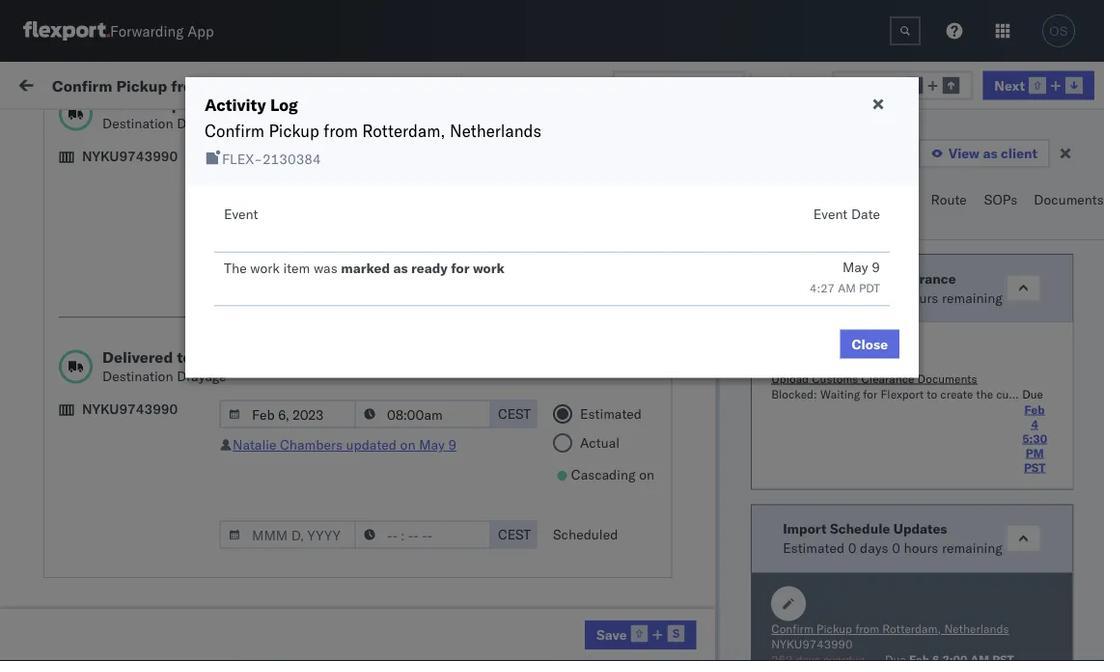 Task type: vqa. For each thing, say whether or not it's contained in the screenshot.
1989365
yes



Task type: describe. For each thing, give the bounding box(es) containing it.
2 1988285 from the top
[[898, 588, 957, 605]]

1 confirm delivery from the top
[[44, 204, 147, 221]]

1 confirm delivery link from the top
[[44, 203, 147, 223]]

2 11:59 from the top
[[101, 418, 139, 435]]

cest for mmm d, yyyy text box -- : -- -- text field
[[498, 406, 531, 423]]

pickup for "schedule pickup from los angeles, ca" link for 3rd schedule pickup from los angeles, ca button from the top
[[105, 535, 147, 551]]

2 flex-1988285 from the top
[[857, 588, 957, 605]]

3 integration test account - karl lagerfeld from the top
[[633, 290, 884, 307]]

1 -- : -- -- text field from the top
[[354, 147, 492, 176]]

by:
[[70, 118, 88, 135]]

netherlands inside "link"
[[44, 171, 120, 188]]

2 11:59 pm pst, feb 16, 2023 from the top
[[101, 545, 285, 562]]

angeles, for confirm pickup from los angeles, ca button
[[199, 492, 253, 509]]

previous button
[[833, 71, 974, 100]]

1 ocean from the top
[[381, 248, 421, 265]]

1 horizontal spatial file
[[816, 75, 839, 92]]

1 vertical spatial confirm pickup from rotterdam, netherlands button
[[771, 621, 1009, 636]]

message (0)
[[219, 75, 298, 92]]

1 otter products - test account from the top
[[507, 545, 693, 562]]

feb left 9,
[[200, 333, 224, 350]]

2 vertical spatial 2130384
[[898, 290, 957, 307]]

Search Work text field
[[496, 69, 707, 98]]

3 karl from the top
[[798, 290, 823, 307]]

import work button
[[115, 62, 211, 105]]

1 11:59 pm pst, feb 14, 2023 from the top
[[101, 418, 285, 435]]

updates
[[894, 520, 947, 537]]

1 otter products, llc from the top
[[633, 545, 754, 562]]

1 products from the top
[[542, 545, 597, 562]]

flex-2001714
[[857, 630, 957, 647]]

4
[[1031, 416, 1039, 431]]

pst, down 11:59 pm pst, feb 13, 2023
[[167, 418, 196, 435]]

2 lagerfeld from the top
[[826, 248, 884, 265]]

2,
[[227, 163, 239, 180]]

confirm inside confirm pickup from rotterdam, netherlands nyku9743990
[[771, 621, 814, 636]]

2 confirm delivery from the top
[[44, 289, 147, 306]]

next
[[995, 77, 1026, 93]]

forwarding
[[110, 22, 184, 40]]

5:30 am pst, feb 3, 2023
[[101, 205, 269, 222]]

bleckmann
[[196, 348, 279, 367]]

view as client
[[949, 145, 1038, 162]]

2 2130387 from the top
[[898, 205, 957, 222]]

1 karl from the top
[[798, 205, 823, 222]]

in
[[288, 120, 298, 134]]

2 karl from the top
[[798, 248, 823, 265]]

activity
[[205, 94, 266, 115]]

feb up the appointment
[[200, 418, 224, 435]]

sops button
[[977, 183, 1027, 240]]

11:00 for 11:00 pm pst, feb 2, 2023
[[101, 163, 139, 180]]

natalie for rotterdam,
[[233, 184, 277, 200]]

1 flex-2130387 from the top
[[857, 163, 957, 180]]

from for confirm pickup from rotterdam, netherlands "link" in the top left of the page
[[142, 152, 171, 169]]

schedule pickup from los angeles, ca link for first schedule pickup from los angeles, ca button from the top of the page
[[44, 364, 274, 402]]

pst
[[1024, 460, 1046, 474]]

5:30 for 5:30 am pst, feb 3, 2023
[[101, 205, 131, 222]]

7 ocean from the top
[[381, 545, 421, 562]]

international
[[44, 639, 123, 656]]

hours for clearance
[[904, 289, 939, 306]]

2 lcl from the top
[[425, 588, 448, 605]]

1 11:59 pm pst, feb 16, 2023 from the top
[[101, 503, 285, 520]]

0 vertical spatial flex-2130384
[[222, 150, 321, 167]]

pst, down 11:00 pm pst, feb 6, 2023
[[167, 333, 196, 350]]

container numbers
[[980, 150, 1032, 180]]

3 ocean fcl from the top
[[381, 375, 449, 392]]

schedule pickup from los angeles international airport link
[[44, 619, 274, 657]]

2 products from the top
[[542, 588, 597, 605]]

ready
[[147, 120, 181, 134]]

pm inside due feb 4 5:30 pm pst
[[1026, 445, 1044, 460]]

rotterdam, inside picked-up from rotterdam, netherlands destination drayage
[[224, 95, 307, 114]]

ca for "schedule pickup from los angeles, ca" link associated with first schedule pickup from los angeles, ca button from the top of the page
[[44, 384, 63, 401]]

integration test account - western digital
[[633, 630, 892, 647]]

4 11:59 from the top
[[101, 503, 139, 520]]

0 horizontal spatial confirm pickup from rotterdam, netherlands button
[[44, 151, 274, 192]]

pickup for "schedule pickup from los angeles, ca" link associated with first schedule pickup from los angeles, ca button from the top of the page
[[105, 365, 147, 381]]

0 horizontal spatial am
[[134, 205, 156, 222]]

delivery for schedule delivery appointment link
[[105, 459, 155, 476]]

digital
[[852, 630, 892, 647]]

import for import schedule updates estimated 0 days 0 hours remaining
[[783, 520, 827, 537]]

6 11:59 from the top
[[101, 588, 139, 605]]

1 llc from the top
[[730, 545, 754, 562]]

the
[[224, 259, 247, 276]]

0 vertical spatial 2130384
[[263, 150, 321, 167]]

2 ocean lcl from the top
[[381, 588, 448, 605]]

work,
[[203, 120, 233, 134]]

clearance down 5:30 am pst, feb 3, 2023
[[150, 237, 212, 254]]

3 11:59 from the top
[[101, 460, 139, 477]]

feb up confirm pickup from los angeles, ca link
[[200, 460, 224, 477]]

os
[[1050, 24, 1069, 38]]

import for import work
[[123, 75, 167, 92]]

1 vertical spatial for
[[451, 259, 470, 276]]

as inside button
[[984, 145, 998, 162]]

chambers for fashion
[[280, 437, 343, 453]]

workitem
[[21, 158, 72, 172]]

5 ocean fcl from the top
[[381, 460, 449, 477]]

netherlands inside picked-up from rotterdam, netherlands destination drayage
[[311, 95, 403, 114]]

feb left 13,
[[200, 375, 224, 392]]

picked-up from rotterdam, netherlands destination drayage
[[102, 95, 403, 132]]

2 14, from the top
[[227, 460, 248, 477]]

actions
[[1047, 158, 1087, 172]]

2 confirm delivery link from the top
[[44, 288, 147, 308]]

4 resize handle column header from the left
[[474, 150, 497, 662]]

schedule delivery appointment link
[[44, 458, 238, 478]]

updated for netherlands
[[346, 184, 397, 200]]

8 ocean from the top
[[381, 588, 421, 605]]

4 integration from the top
[[633, 630, 699, 647]]

0 horizontal spatial work
[[170, 75, 204, 92]]

next button
[[983, 71, 1095, 100]]

app
[[188, 22, 214, 40]]

status : ready for work, blocked, in progress
[[104, 120, 349, 134]]

chambers for rotterdam,
[[280, 184, 343, 200]]

schedule delivery appointment
[[44, 459, 238, 476]]

&
[[345, 348, 355, 367]]

delivered
[[102, 348, 173, 367]]

delivery for 2nd "confirm delivery" link
[[97, 289, 147, 306]]

5 11:59 from the top
[[101, 545, 139, 562]]

1 schedule pickup from los angeles, ca button from the top
[[44, 364, 274, 404]]

import customs clearance estimated 0 days 0 hours remaining
[[783, 269, 1003, 306]]

batch acti
[[1037, 75, 1105, 92]]

6 ocean from the top
[[381, 503, 421, 520]]

1 horizontal spatial work
[[828, 191, 862, 208]]

log
[[270, 94, 298, 115]]

2 fcl from the top
[[425, 290, 449, 307]]

1 upload customs clearance documents link from the top
[[44, 236, 274, 275]]

pst, up the schedule pickup from los angeles international airport link at bottom left
[[167, 588, 196, 605]]

up
[[162, 95, 181, 114]]

1 work from the left
[[250, 259, 280, 276]]

pst, down 5:30 pm pst, feb 4, 2023
[[167, 290, 196, 307]]

(0)
[[273, 75, 298, 92]]

pst, down confirm pickup from los angeles, ca button
[[167, 545, 196, 562]]

cest for 1st -- : -- -- text box from the bottom of the page
[[498, 526, 531, 543]]

0 right the pdt at the right of page
[[892, 289, 900, 306]]

customs inside button
[[92, 322, 146, 339]]

work button
[[820, 183, 870, 240]]

0 horizontal spatial file exception
[[643, 77, 734, 93]]

-- : -- -- text field for mmm d, yyyy text box
[[354, 400, 492, 429]]

1 vertical spatial estimated
[[580, 406, 642, 423]]

13,
[[227, 375, 248, 392]]

snooze
[[314, 158, 352, 172]]

confirm pickup from los angeles, ca
[[44, 492, 253, 528]]

status
[[104, 120, 138, 134]]

route
[[932, 191, 968, 208]]

2 vertical spatial upload
[[771, 371, 809, 385]]

2 schedule pickup from los angeles, ca button from the top
[[44, 406, 274, 447]]

los down confirm pickup from los angeles, ca button
[[182, 535, 204, 551]]

estimated for import schedule updates estimated 0 days 0 hours remaining
[[783, 539, 845, 556]]

pst, down the appointment
[[167, 503, 196, 520]]

marked
[[341, 259, 390, 276]]

9,
[[227, 333, 239, 350]]

upload customs clearance documents inside button
[[44, 322, 212, 358]]

1 demu1232567 from the top
[[980, 417, 1079, 434]]

picked-
[[102, 95, 162, 114]]

2001714
[[898, 630, 957, 647]]

may 9 4:27 am pdt
[[810, 259, 881, 295]]

2 otter products - test account from the top
[[507, 588, 693, 605]]

route button
[[924, 183, 977, 240]]

was
[[314, 259, 338, 276]]

documents button
[[1027, 183, 1105, 240]]

import work
[[123, 75, 204, 92]]

natalie chambers updated on may 9 for &
[[233, 437, 457, 453]]

1 resize handle column header from the left
[[276, 150, 299, 662]]

snoozed : no
[[400, 120, 468, 134]]

: for status
[[138, 120, 142, 134]]

angeles
[[207, 620, 256, 636]]

2 integration from the top
[[633, 248, 699, 265]]

2 demu1232567 from the top
[[980, 460, 1079, 477]]

9 for delivered to bleckmann fashion & ls logistics
[[449, 437, 457, 453]]

pst, down to
[[167, 375, 196, 392]]

feb down confirm pickup from los angeles, ca button
[[200, 545, 224, 562]]

1 horizontal spatial exception
[[843, 75, 906, 92]]

from for the schedule pickup from los angeles international airport link at bottom left
[[150, 620, 179, 636]]

3 lagerfeld from the top
[[826, 290, 884, 307]]

logistics
[[382, 348, 448, 367]]

blocked,
[[236, 120, 285, 134]]

angeles, for first schedule pickup from los angeles, ca button from the top of the page
[[207, 365, 260, 381]]

1 mofu0618318 from the top
[[980, 375, 1078, 392]]

1 vertical spatial 2130384
[[898, 248, 957, 265]]

760 at risk
[[315, 75, 381, 92]]

6,
[[227, 290, 239, 307]]

los down '10:00 pm pst, feb 9, 2023'
[[182, 365, 204, 381]]

9 resize handle column header from the left
[[1073, 150, 1096, 662]]

1 2130387 from the top
[[898, 163, 957, 180]]

2 ocean from the top
[[381, 290, 421, 307]]

2 resize handle column header from the left
[[281, 150, 304, 662]]

close
[[852, 336, 889, 353]]

rotterdam, down 205
[[362, 120, 446, 141]]

clearance inside button
[[150, 322, 212, 339]]

1 gvcu5265864 from the top
[[980, 162, 1075, 179]]

acti
[[1078, 75, 1105, 92]]

delivery for second "confirm delivery" link from the bottom
[[97, 204, 147, 221]]

customs down 5:30 am pst, feb 3, 2023
[[92, 237, 146, 254]]

feb left 6,
[[200, 290, 224, 307]]

item
[[283, 259, 310, 276]]

destination inside picked-up from rotterdam, netherlands destination drayage
[[102, 115, 173, 132]]

batch acti button
[[1007, 69, 1105, 98]]

: for snoozed
[[444, 120, 448, 134]]

schedule pickup from los angeles international airport
[[44, 620, 256, 656]]

schedule pickup from los angeles, ca link for 3rd schedule pickup from los angeles, ca button from the top
[[44, 534, 274, 572]]

2 flex-2006134 from the top
[[857, 503, 957, 520]]

1 vertical spatial as
[[394, 259, 408, 276]]

0 up digital on the bottom right of the page
[[848, 539, 857, 556]]

2 -- : -- -- text field from the top
[[354, 521, 492, 550]]

appointment
[[158, 459, 238, 476]]

3,
[[220, 205, 232, 222]]

5:30 pm pst, feb 4, 2023
[[101, 248, 268, 265]]

due for due feb 4 5:30 pm pst
[[1022, 386, 1044, 401]]

10:00
[[101, 333, 139, 350]]

1 fcl from the top
[[425, 248, 449, 265]]

view
[[949, 145, 980, 162]]

1 flex-2006134 from the top
[[857, 375, 957, 392]]

pst, up 5:30 pm pst, feb 4, 2023
[[160, 205, 189, 222]]

clearance down the close button
[[861, 371, 915, 385]]

feb inside due feb 4 5:30 pm pst
[[1025, 402, 1045, 416]]

from for "schedule pickup from los angeles, ca" link for 3rd schedule pickup from los angeles, ca button from the top
[[150, 535, 179, 551]]

0 horizontal spatial exception
[[670, 77, 734, 93]]

1 flex-1988285 from the top
[[857, 545, 957, 562]]

on right the cascading
[[640, 466, 655, 483]]

3 schedule pickup from los angeles, ca button from the top
[[44, 534, 274, 574]]

10:00 pm pst, feb 9, 2023
[[101, 333, 276, 350]]

205
[[404, 75, 429, 92]]

1 vertical spatial flex-2130384
[[857, 248, 957, 265]]

2 16, from the top
[[227, 545, 248, 562]]

0 horizontal spatial for
[[184, 120, 200, 134]]

at
[[343, 75, 355, 92]]

import for import customs clearance estimated 0 days 0 hours remaining
[[783, 269, 827, 286]]

0 vertical spatial confirm pickup from rotterdam, netherlands
[[205, 120, 542, 141]]

workitem button
[[12, 154, 280, 173]]

5 fcl from the top
[[425, 460, 449, 477]]

updated for &
[[346, 437, 397, 453]]

filtered by:
[[19, 118, 88, 135]]

los inside confirm pickup from los angeles, ca
[[174, 492, 196, 509]]

feb left 3,
[[192, 205, 216, 222]]

upload inside button
[[44, 322, 88, 339]]

schedule pickup from los angeles, ca for "schedule pickup from los angeles, ca" link associated with first schedule pickup from los angeles, ca button from the top of the page
[[44, 365, 260, 401]]

4 ocean from the top
[[381, 418, 421, 435]]

feb 4 5:30 pm pst button
[[1022, 402, 1048, 474]]

760
[[315, 75, 340, 92]]

progress
[[301, 120, 349, 134]]

remaining for clearance
[[942, 289, 1003, 306]]

schedule pickup from los angeles international airport button
[[44, 619, 274, 659]]

container numbers button
[[971, 146, 1077, 181]]

1 integration test account - karl lagerfeld from the top
[[633, 205, 884, 222]]

confirm pickup from los angeles, ca link
[[44, 491, 274, 530]]



Task type: locate. For each thing, give the bounding box(es) containing it.
ca inside confirm pickup from los angeles, ca
[[44, 511, 63, 528]]

6 resize handle column header from the left
[[793, 150, 816, 662]]

ready
[[412, 259, 448, 276]]

1 vertical spatial ocean lcl
[[381, 588, 448, 605]]

products
[[542, 545, 597, 562], [542, 588, 597, 605]]

3 cest from the top
[[498, 526, 531, 543]]

remaining inside the import customs clearance estimated 0 days 0 hours remaining
[[942, 289, 1003, 306]]

schedule pickup from los angeles, ca button down confirm pickup from los angeles, ca button
[[44, 534, 274, 574]]

hours for updates
[[904, 539, 939, 556]]

demu1232567
[[980, 417, 1079, 434], [980, 460, 1079, 477]]

1 ocean fcl from the top
[[381, 248, 449, 265]]

delivery inside button
[[105, 459, 155, 476]]

los down 11:59 pm pst, feb 13, 2023
[[182, 407, 204, 424]]

0 vertical spatial confirm delivery button
[[44, 203, 147, 225]]

11:59 down confirm pickup from los angeles, ca
[[101, 545, 139, 562]]

rotterdam, right western
[[883, 621, 941, 636]]

karl left date
[[798, 205, 823, 222]]

0 vertical spatial mofu0618318
[[980, 375, 1078, 392]]

2 mofu0618318 from the top
[[980, 502, 1078, 519]]

scheduled
[[553, 526, 618, 543]]

1 natalie chambers updated on may 9 from the top
[[233, 184, 457, 200]]

work right ready
[[473, 259, 505, 276]]

1 vertical spatial mofu0618318
[[980, 502, 1078, 519]]

pst, up 5:30 am pst, feb 3, 2023
[[167, 163, 196, 180]]

work up up
[[170, 75, 204, 92]]

chambers down snooze
[[280, 184, 343, 200]]

2 remaining from the top
[[942, 539, 1003, 556]]

0 vertical spatial as
[[984, 145, 998, 162]]

pickup inside 'confirm pickup from rotterdam, netherlands'
[[97, 152, 139, 169]]

-- : -- -- text field
[[354, 147, 492, 176], [354, 521, 492, 550]]

drayage inside delivered to bleckmann fashion & ls logistics destination drayage
[[177, 368, 227, 385]]

1 vertical spatial lagerfeld
[[826, 248, 884, 265]]

confirm for confirm pickup from rotterdam, netherlands button to the left
[[44, 152, 94, 169]]

confirm inside 'confirm pickup from rotterdam, netherlands'
[[44, 152, 94, 169]]

1 drayage from the top
[[177, 115, 227, 132]]

upload
[[44, 237, 88, 254], [44, 322, 88, 339], [771, 371, 809, 385]]

1 lagerfeld from the top
[[826, 205, 884, 222]]

1 vertical spatial 5:30
[[101, 248, 131, 265]]

1 horizontal spatial file exception
[[816, 75, 906, 92]]

may for picked-up from rotterdam, netherlands
[[419, 184, 445, 200]]

0 vertical spatial 5:30
[[101, 205, 131, 222]]

0 vertical spatial 16,
[[227, 503, 248, 520]]

schedule for first schedule pickup from los angeles, ca button from the top of the page
[[44, 365, 102, 381]]

1989365
[[898, 333, 957, 350]]

2 schedule pickup from los angeles, ca from the top
[[44, 407, 260, 443]]

am down confirm pickup from rotterdam, netherlands "link" in the top left of the page
[[134, 205, 156, 222]]

pickup up schedule delivery appointment
[[105, 407, 147, 424]]

1 vertical spatial -- : -- -- text field
[[354, 400, 492, 429]]

2 llc from the top
[[730, 588, 754, 605]]

activity log
[[205, 94, 298, 115]]

3 16, from the top
[[227, 588, 248, 605]]

track
[[451, 75, 482, 92]]

view as client button
[[919, 139, 1051, 168]]

schedule pickup from los angeles, ca link down upload customs clearance documents button at left
[[44, 364, 274, 402]]

client order button
[[870, 183, 924, 240]]

1 vertical spatial demu1232567
[[980, 460, 1079, 477]]

0 vertical spatial -- : -- -- text field
[[354, 147, 492, 176]]

0 vertical spatial destination
[[102, 115, 173, 132]]

save
[[597, 626, 627, 643]]

from inside confirm pickup from los angeles, ca
[[142, 492, 171, 509]]

schedule for schedule pickup from los angeles international airport button
[[44, 620, 102, 636]]

angeles, down 13,
[[207, 407, 260, 424]]

0 vertical spatial natalie chambers updated on may 9 button
[[233, 184, 457, 200]]

0 vertical spatial 1988285
[[898, 545, 957, 562]]

schedule pickup from los angeles, ca for "schedule pickup from los angeles, ca" link for 3rd schedule pickup from los angeles, ca button from the top
[[44, 535, 260, 571]]

schedule pickup from los angeles, ca button
[[44, 364, 274, 404], [44, 406, 274, 447], [44, 534, 274, 574]]

1 vertical spatial natalie chambers updated on may 9 button
[[233, 437, 457, 453]]

hours inside the import customs clearance estimated 0 days 0 hours remaining
[[904, 289, 939, 306]]

MMM D, YYYY text field
[[219, 400, 356, 429]]

cascading
[[572, 466, 636, 483]]

0 vertical spatial 11:00
[[101, 163, 139, 180]]

event for event date
[[814, 206, 848, 223]]

estimated for import customs clearance estimated 0 days 0 hours remaining
[[783, 289, 845, 306]]

9 for picked-up from rotterdam, netherlands
[[449, 184, 457, 200]]

1 horizontal spatial :
[[444, 120, 448, 134]]

rotterdam, down message (0) at the top
[[224, 95, 307, 114]]

2 natalie chambers updated on may 9 button from the top
[[233, 437, 457, 453]]

3 11:59 pm pst, feb 16, 2023 from the top
[[101, 588, 285, 605]]

2 vertical spatial flex-2130384
[[857, 290, 957, 307]]

2130387
[[898, 163, 957, 180], [898, 205, 957, 222]]

mmm d, yyyy text field for 1st -- : -- -- text box from the bottom of the page
[[219, 521, 356, 550]]

2 drayage from the top
[[177, 368, 227, 385]]

2 products, from the top
[[668, 588, 727, 605]]

1 remaining from the top
[[942, 289, 1003, 306]]

0 vertical spatial otter products - test account
[[507, 545, 693, 562]]

work
[[170, 75, 204, 92], [828, 191, 862, 208]]

1 confirm delivery button from the top
[[44, 203, 147, 225]]

confirm delivery up 10:00
[[44, 289, 147, 306]]

may for delivered to bleckmann fashion & ls logistics
[[419, 437, 445, 453]]

angeles, for 3rd schedule pickup from los angeles, ca button from the top
[[207, 535, 260, 551]]

on down snoozed
[[400, 184, 416, 200]]

destination down the delivered
[[102, 368, 173, 385]]

0 horizontal spatial event
[[224, 206, 258, 223]]

0 vertical spatial otter products, llc
[[633, 545, 754, 562]]

schedule pickup from los angeles, ca link for 2nd schedule pickup from los angeles, ca button from the bottom
[[44, 406, 274, 445]]

ca for "schedule pickup from los angeles, ca" link for 3rd schedule pickup from los angeles, ca button from the top
[[44, 554, 63, 571]]

flex-
[[222, 150, 263, 167], [857, 163, 898, 180], [857, 205, 898, 222], [857, 248, 898, 265], [857, 290, 898, 307], [857, 333, 898, 350], [857, 375, 898, 392], [857, 503, 898, 520], [857, 545, 898, 562], [857, 588, 898, 605], [857, 630, 898, 647]]

schedule for 3rd schedule pickup from los angeles, ca button from the top
[[44, 535, 102, 551]]

natalie chambers updated on may 9 down mmm d, yyyy text box
[[233, 437, 457, 453]]

-- : -- -- text field down logistics at the left of the page
[[354, 400, 492, 429]]

2 vertical spatial 11:59 pm pst, feb 16, 2023
[[101, 588, 285, 605]]

schedule pickup from los angeles, ca link up schedule delivery appointment
[[44, 406, 274, 445]]

products down scheduled
[[542, 545, 597, 562]]

estimated inside the import customs clearance estimated 0 days 0 hours remaining
[[783, 289, 845, 306]]

delivery
[[97, 204, 147, 221], [97, 289, 147, 306], [105, 459, 155, 476]]

days up confirm pickup from rotterdam, netherlands nyku9743990 at the bottom right
[[860, 539, 889, 556]]

no
[[453, 120, 468, 134]]

pst, up confirm pickup from los angeles, ca link
[[167, 460, 196, 477]]

2 confirm delivery button from the top
[[44, 288, 147, 310]]

from inside 'confirm pickup from rotterdam, netherlands'
[[142, 152, 171, 169]]

from for "schedule pickup from los angeles, ca" link associated with first schedule pickup from los angeles, ca button from the top of the page
[[150, 365, 179, 381]]

11:59 pm pst, feb 16, 2023 down confirm pickup from los angeles, ca button
[[101, 545, 285, 562]]

pickup for 2nd schedule pickup from los angeles, ca button from the bottom's "schedule pickup from los angeles, ca" link
[[105, 407, 147, 424]]

1 vertical spatial drayage
[[177, 368, 227, 385]]

1 vertical spatial natalie chambers updated on may 9
[[233, 437, 457, 453]]

date
[[852, 206, 881, 223]]

import inside the import customs clearance estimated 0 days 0 hours remaining
[[783, 269, 827, 286]]

resize handle column header
[[276, 150, 299, 662], [281, 150, 304, 662], [349, 150, 372, 662], [474, 150, 497, 662], [600, 150, 623, 662], [793, 150, 816, 662], [947, 150, 971, 662], [1070, 150, 1093, 662], [1073, 150, 1096, 662]]

11:59 pm pst, feb 13, 2023
[[101, 375, 285, 392]]

flex-2130384
[[222, 150, 321, 167], [857, 248, 957, 265], [857, 290, 957, 307]]

flex-2006134
[[857, 375, 957, 392], [857, 503, 957, 520]]

1 ocean lcl from the top
[[381, 545, 448, 562]]

mmm d, yyyy text field for 1st -- : -- -- text box
[[219, 147, 356, 176]]

may down 'snoozed : no'
[[419, 184, 445, 200]]

estimated up cascading on
[[580, 406, 642, 423]]

pickup for confirm pickup from rotterdam, netherlands "link" in the top left of the page
[[97, 152, 139, 169]]

0 vertical spatial estimated
[[783, 289, 845, 306]]

cest
[[498, 273, 531, 290], [498, 406, 531, 423], [498, 526, 531, 543]]

on right 205
[[432, 75, 448, 92]]

2 otter products, llc from the top
[[633, 588, 754, 605]]

may inside the may 9 4:27 am pdt
[[843, 259, 869, 276]]

0 vertical spatial 11:59 pm pst, feb 14, 2023
[[101, 418, 285, 435]]

1 horizontal spatial work
[[473, 259, 505, 276]]

demu1232567 down 4
[[980, 460, 1079, 477]]

2 gvcu5265864 from the top
[[980, 205, 1075, 222]]

2 integration test account - karl lagerfeld from the top
[[633, 248, 884, 265]]

on down logistics at the left of the page
[[400, 437, 416, 453]]

2 11:59 pm pst, feb 14, 2023 from the top
[[101, 460, 285, 477]]

products up save
[[542, 588, 597, 605]]

actual for picked-up from rotterdam, netherlands
[[580, 182, 620, 198]]

-- : -- -- text field for second mmm d, yyyy text field from the top of the page
[[354, 268, 492, 296]]

remaining
[[942, 289, 1003, 306], [942, 539, 1003, 556]]

feb left 2,
[[200, 163, 224, 180]]

1 horizontal spatial event
[[814, 206, 848, 223]]

otter
[[507, 545, 539, 562], [633, 545, 664, 562], [507, 588, 539, 605], [633, 588, 664, 605]]

1 ca from the top
[[44, 384, 63, 401]]

1 vertical spatial 1988285
[[898, 588, 957, 605]]

1 11:59 from the top
[[101, 375, 139, 392]]

on
[[432, 75, 448, 92], [400, 184, 416, 200], [400, 437, 416, 453], [640, 466, 655, 483]]

customs inside the import customs clearance estimated 0 days 0 hours remaining
[[830, 269, 887, 286]]

to
[[177, 348, 192, 367]]

schedule down 10:00
[[44, 365, 102, 381]]

11:59 up confirm pickup from los angeles, ca
[[101, 460, 139, 477]]

actual for delivered to bleckmann fashion & ls logistics
[[580, 435, 620, 452]]

1 vertical spatial products,
[[668, 588, 727, 605]]

documents
[[1035, 191, 1105, 208], [44, 256, 114, 273], [44, 341, 114, 358], [918, 371, 977, 385]]

2 vertical spatial 5:30
[[1022, 431, 1048, 445]]

7 resize handle column header from the left
[[947, 150, 971, 662]]

pickup down log
[[269, 120, 320, 141]]

import inside import schedule updates estimated 0 days 0 hours remaining
[[783, 520, 827, 537]]

clearance inside the import customs clearance estimated 0 days 0 hours remaining
[[890, 269, 956, 286]]

from inside picked-up from rotterdam, netherlands destination drayage
[[185, 95, 220, 114]]

pickup for the schedule pickup from los angeles international airport link at bottom left
[[105, 620, 147, 636]]

clearance up to
[[150, 322, 212, 339]]

1 vertical spatial cest
[[498, 406, 531, 423]]

1 vertical spatial 14,
[[227, 460, 248, 477]]

1 vertical spatial integration test account - karl lagerfeld
[[633, 248, 884, 265]]

2 natalie from the top
[[233, 437, 277, 453]]

5:30 down 5:30 am pst, feb 3, 2023
[[101, 248, 131, 265]]

deadline button
[[92, 154, 285, 173]]

los inside schedule pickup from los angeles international airport
[[182, 620, 204, 636]]

2130384 up the import customs clearance estimated 0 days 0 hours remaining
[[898, 248, 957, 265]]

1 16, from the top
[[227, 503, 248, 520]]

schedule pickup from los angeles, ca button up schedule delivery appointment
[[44, 406, 274, 447]]

2006134 down the 1989365
[[898, 375, 957, 392]]

1 vertical spatial lcl
[[425, 588, 448, 605]]

2 vertical spatial estimated
[[783, 539, 845, 556]]

hours up the 1989365
[[904, 289, 939, 306]]

event left date
[[814, 206, 848, 223]]

1 actual from the top
[[580, 182, 620, 198]]

integration test account - karl lagerfeld
[[633, 205, 884, 222], [633, 248, 884, 265], [633, 290, 884, 307]]

2 natalie chambers updated on may 9 from the top
[[233, 437, 457, 453]]

confirm for confirm pickup from los angeles, ca button
[[44, 492, 94, 509]]

2 actual from the top
[[580, 435, 620, 452]]

air
[[381, 630, 399, 647]]

account
[[732, 205, 783, 222], [732, 248, 783, 265], [732, 290, 783, 307], [642, 545, 693, 562], [642, 588, 693, 605], [732, 630, 783, 647]]

natalie chambers updated on may 9 button for netherlands
[[233, 184, 457, 200]]

from inside schedule pickup from los angeles international airport
[[150, 620, 179, 636]]

confirm delivery button
[[44, 203, 147, 225], [44, 288, 147, 310]]

schedule inside import schedule updates estimated 0 days 0 hours remaining
[[830, 520, 890, 537]]

import inside import work button
[[123, 75, 167, 92]]

4,
[[219, 248, 231, 265]]

batch
[[1037, 75, 1075, 92]]

1 2006134 from the top
[[898, 375, 957, 392]]

western
[[798, 630, 849, 647]]

-
[[786, 205, 795, 222], [786, 248, 795, 265], [786, 290, 795, 307], [543, 375, 551, 392], [668, 375, 677, 392], [543, 503, 551, 520], [668, 503, 677, 520], [601, 545, 609, 562], [601, 588, 609, 605], [786, 630, 795, 647]]

nyku9743990 inside confirm pickup from rotterdam, netherlands nyku9743990
[[771, 637, 853, 651]]

feb up pst
[[1025, 402, 1045, 416]]

11:00 down status at the top of page
[[101, 163, 139, 180]]

0 vertical spatial -- : -- -- text field
[[354, 268, 492, 296]]

ca for confirm pickup from los angeles, ca link
[[44, 511, 63, 528]]

numbers
[[980, 166, 1028, 180]]

client
[[877, 191, 914, 208]]

0 vertical spatial karl
[[798, 205, 823, 222]]

netherlands inside confirm pickup from rotterdam, netherlands nyku9743990
[[944, 621, 1009, 636]]

0 vertical spatial hours
[[904, 289, 939, 306]]

1 horizontal spatial am
[[838, 281, 856, 295]]

event date
[[814, 206, 881, 223]]

1 natalie chambers updated on may 9 button from the top
[[233, 184, 457, 200]]

1 14, from the top
[[227, 418, 248, 435]]

natalie chambers updated on may 9 for netherlands
[[233, 184, 457, 200]]

2 mmm d, yyyy text field from the top
[[219, 268, 356, 296]]

natalie chambers updated on may 9 button for &
[[233, 437, 457, 453]]

1 1988285 from the top
[[898, 545, 957, 562]]

4 fcl from the top
[[425, 418, 449, 435]]

days for customs
[[860, 289, 889, 306]]

0 down updates
[[892, 539, 900, 556]]

mofu0618318 down pst
[[980, 502, 1078, 519]]

estimated inside import schedule updates estimated 0 days 0 hours remaining
[[783, 539, 845, 556]]

0 vertical spatial schedule pickup from los angeles, ca
[[44, 365, 260, 401]]

upload customs clearance documents button
[[44, 321, 274, 362]]

angeles, down confirm pickup from los angeles, ca button
[[207, 535, 260, 551]]

-- : -- -- text field
[[354, 268, 492, 296], [354, 400, 492, 429]]

2 flex-2130387 from the top
[[857, 205, 957, 222]]

angeles, for 2nd schedule pickup from los angeles, ca button from the bottom
[[207, 407, 260, 424]]

natalie down 2,
[[233, 184, 277, 200]]

1 vertical spatial 11:59 pm pst, feb 14, 2023
[[101, 460, 285, 477]]

1 vertical spatial llc
[[730, 588, 754, 605]]

hours
[[904, 289, 939, 306], [904, 539, 939, 556]]

forwarding app link
[[23, 21, 214, 41]]

updated down ls
[[346, 437, 397, 453]]

0 vertical spatial schedule pickup from los angeles, ca link
[[44, 364, 274, 402]]

1 vertical spatial flex-2006134
[[857, 503, 957, 520]]

flex-1988285 up flex-2001714
[[857, 588, 957, 605]]

5:30 down the deadline
[[101, 205, 131, 222]]

event for event
[[224, 206, 258, 223]]

0 vertical spatial gvcu5265864
[[980, 162, 1075, 179]]

1 horizontal spatial due
[[1022, 386, 1044, 401]]

0 vertical spatial upload customs clearance documents
[[44, 237, 212, 273]]

1 schedule pickup from los angeles, ca link from the top
[[44, 364, 274, 402]]

6 fcl from the top
[[425, 503, 449, 520]]

2 vertical spatial schedule pickup from los angeles, ca
[[44, 535, 260, 571]]

days inside the import customs clearance estimated 0 days 0 hours remaining
[[860, 289, 889, 306]]

pickup inside confirm pickup from rotterdam, netherlands nyku9743990
[[817, 621, 852, 636]]

otter products - test account down scheduled
[[507, 545, 693, 562]]

days inside import schedule updates estimated 0 days 0 hours remaining
[[860, 539, 889, 556]]

flexport. image
[[23, 21, 110, 41]]

confirm pickup from rotterdam, netherlands nyku9743990
[[771, 621, 1009, 651]]

2 2006134 from the top
[[898, 503, 957, 520]]

0 left the pdt at the right of page
[[848, 289, 857, 306]]

1 vertical spatial 9
[[872, 259, 881, 276]]

0 vertical spatial ocean lcl
[[381, 545, 448, 562]]

2 work from the left
[[473, 259, 505, 276]]

natalie chambers updated on may 9 down snooze
[[233, 184, 457, 200]]

pdt
[[859, 281, 881, 295]]

remaining for updates
[[942, 539, 1003, 556]]

2 upload customs clearance documents link from the top
[[44, 321, 274, 360]]

1 vertical spatial delivery
[[97, 289, 147, 306]]

1 vertical spatial 11:59 pm pst, feb 16, 2023
[[101, 545, 285, 562]]

0 vertical spatial updated
[[346, 184, 397, 200]]

netherlands
[[311, 95, 403, 114], [450, 120, 542, 141], [44, 171, 120, 188], [944, 621, 1009, 636]]

2 chambers from the top
[[280, 437, 343, 453]]

0 vertical spatial upload customs clearance documents link
[[44, 236, 274, 275]]

1 vertical spatial otter products - test account
[[507, 588, 693, 605]]

3 integration from the top
[[633, 290, 699, 307]]

confirm inside confirm pickup from los angeles, ca
[[44, 492, 94, 509]]

11:59 up schedule delivery appointment
[[101, 418, 139, 435]]

ls
[[359, 348, 378, 367]]

schedule inside schedule pickup from los angeles international airport
[[44, 620, 102, 636]]

confirm delivery link up 10:00
[[44, 288, 147, 308]]

1 vertical spatial upload customs clearance documents
[[44, 322, 212, 358]]

days up close
[[860, 289, 889, 306]]

5:30 up pst
[[1022, 431, 1048, 445]]

1 vertical spatial schedule pickup from los angeles, ca button
[[44, 406, 274, 447]]

client
[[1002, 145, 1038, 162]]

3 fcl from the top
[[425, 375, 449, 392]]

pickup inside confirm pickup from los angeles, ca
[[97, 492, 139, 509]]

days for schedule
[[860, 539, 889, 556]]

0 vertical spatial confirm pickup from rotterdam, netherlands button
[[44, 151, 274, 192]]

1988285 up 2001714 in the right of the page
[[898, 588, 957, 605]]

message
[[219, 75, 273, 92]]

2 ocean fcl from the top
[[381, 290, 449, 307]]

ocean
[[381, 248, 421, 265], [381, 290, 421, 307], [381, 375, 421, 392], [381, 418, 421, 435], [381, 460, 421, 477], [381, 503, 421, 520], [381, 545, 421, 562], [381, 588, 421, 605]]

pickup inside schedule pickup from los angeles international airport
[[105, 620, 147, 636]]

clearance
[[150, 237, 212, 254], [890, 269, 956, 286], [150, 322, 212, 339], [861, 371, 915, 385]]

2 updated from the top
[[346, 437, 397, 453]]

pickup up airport on the bottom of the page
[[105, 620, 147, 636]]

due inside due feb 4 5:30 pm pst
[[1022, 386, 1044, 401]]

schedule for 2nd schedule pickup from los angeles, ca button from the bottom
[[44, 407, 102, 424]]

delivery up confirm pickup from los angeles, ca
[[105, 459, 155, 476]]

1 products, from the top
[[668, 545, 727, 562]]

confirm for second confirm delivery button from the bottom of the page
[[44, 204, 94, 221]]

4:27
[[810, 281, 835, 295]]

drayage down to
[[177, 368, 227, 385]]

1 horizontal spatial for
[[451, 259, 470, 276]]

integration
[[633, 205, 699, 222], [633, 248, 699, 265], [633, 290, 699, 307], [633, 630, 699, 647]]

8 resize handle column header from the left
[[1070, 150, 1093, 662]]

5 resize handle column header from the left
[[600, 150, 623, 662]]

MMM D, YYYY text field
[[219, 147, 356, 176], [219, 268, 356, 296], [219, 521, 356, 550]]

as up numbers
[[984, 145, 998, 162]]

due for due
[[546, 77, 574, 93]]

None text field
[[890, 16, 921, 45]]

feb up the angeles
[[200, 588, 224, 605]]

karl left the pdt at the right of page
[[798, 290, 823, 307]]

schedule inside button
[[44, 459, 102, 476]]

flex-2001714 button
[[826, 625, 961, 652], [826, 625, 961, 652]]

remaining down updates
[[942, 539, 1003, 556]]

confirm delivery down the deadline
[[44, 204, 147, 221]]

1 : from the left
[[138, 120, 142, 134]]

1 vertical spatial schedule pickup from los angeles, ca link
[[44, 406, 274, 445]]

container
[[980, 150, 1032, 165]]

2 destination from the top
[[102, 368, 173, 385]]

1 vertical spatial confirm delivery
[[44, 289, 147, 306]]

from for confirm pickup from los angeles, ca link
[[142, 492, 171, 509]]

2 : from the left
[[444, 120, 448, 134]]

rotterdam, inside confirm pickup from rotterdam, netherlands nyku9743990
[[883, 621, 941, 636]]

feb left 4,
[[191, 248, 215, 265]]

0 vertical spatial import
[[123, 75, 167, 92]]

1 vertical spatial 2130387
[[898, 205, 957, 222]]

0 horizontal spatial :
[[138, 120, 142, 134]]

1 vertical spatial am
[[838, 281, 856, 295]]

customs down the close button
[[812, 371, 858, 385]]

1 vertical spatial days
[[860, 539, 889, 556]]

0 horizontal spatial work
[[250, 259, 280, 276]]

0 vertical spatial may
[[419, 184, 445, 200]]

2130384 down in
[[263, 150, 321, 167]]

1 chambers from the top
[[280, 184, 343, 200]]

sops
[[985, 191, 1018, 208]]

from inside confirm pickup from rotterdam, netherlands nyku9743990
[[855, 621, 880, 636]]

am inside the may 9 4:27 am pdt
[[838, 281, 856, 295]]

flex-2130387
[[857, 163, 957, 180], [857, 205, 957, 222]]

from
[[185, 95, 220, 114], [324, 120, 358, 141], [142, 152, 171, 169], [150, 365, 179, 381], [150, 407, 179, 424], [142, 492, 171, 509], [150, 535, 179, 551], [150, 620, 179, 636], [855, 621, 880, 636]]

0 vertical spatial mmm d, yyyy text field
[[219, 147, 356, 176]]

0 horizontal spatial file
[[643, 77, 667, 93]]

natalie for fashion
[[233, 437, 277, 453]]

pst, down 5:30 am pst, feb 3, 2023
[[159, 248, 188, 265]]

flex-2006134 button
[[826, 370, 961, 397], [826, 370, 961, 397], [826, 498, 961, 525], [826, 498, 961, 525]]

event
[[224, 206, 258, 223], [814, 206, 848, 223]]

1 hours from the top
[[904, 289, 939, 306]]

updated down snooze
[[346, 184, 397, 200]]

confirm pickup from rotterdam, netherlands inside confirm pickup from rotterdam, netherlands "link"
[[44, 152, 243, 188]]

feb down the appointment
[[200, 503, 224, 520]]

1 vertical spatial natalie
[[233, 437, 277, 453]]

0 vertical spatial 2130387
[[898, 163, 957, 180]]

5 ocean from the top
[[381, 460, 421, 477]]

0 vertical spatial llc
[[730, 545, 754, 562]]

flex-2006134 up updates
[[857, 503, 957, 520]]

2 vertical spatial cest
[[498, 526, 531, 543]]

0 vertical spatial upload
[[44, 237, 88, 254]]

hours inside import schedule updates estimated 0 days 0 hours remaining
[[904, 539, 939, 556]]

3 ca from the top
[[44, 511, 63, 528]]

flex-2130384 down blocked,
[[222, 150, 321, 167]]

consignee
[[596, 418, 661, 435], [722, 418, 787, 435], [596, 460, 661, 477], [722, 460, 787, 477]]

2 vertical spatial upload customs clearance documents
[[771, 371, 977, 385]]

schedule delivery appointment button
[[44, 458, 238, 480]]

natalie down mmm d, yyyy text box
[[233, 437, 277, 453]]

drayage down up
[[177, 115, 227, 132]]

pickup
[[269, 120, 320, 141], [97, 152, 139, 169], [105, 365, 147, 381], [105, 407, 147, 424], [97, 492, 139, 509], [105, 535, 147, 551], [105, 620, 147, 636], [817, 621, 852, 636]]

0 vertical spatial natalie
[[233, 184, 277, 200]]

ping - test entity
[[507, 375, 620, 392], [633, 375, 745, 392], [507, 503, 620, 520], [633, 503, 745, 520]]

drayage inside picked-up from rotterdam, netherlands destination drayage
[[177, 115, 227, 132]]

: left no
[[444, 120, 448, 134]]

angeles, inside confirm pickup from los angeles, ca
[[199, 492, 253, 509]]

11:00 up 10:00
[[101, 290, 139, 307]]

destination inside delivered to bleckmann fashion & ls logistics destination drayage
[[102, 368, 173, 385]]

3 mmm d, yyyy text field from the top
[[219, 521, 356, 550]]

11:59 pm pst, feb 16, 2023 up the angeles
[[101, 588, 285, 605]]

pickup for confirm pickup from los angeles, ca link
[[97, 492, 139, 509]]

1 vertical spatial products
[[542, 588, 597, 605]]

test
[[703, 205, 728, 222], [703, 248, 728, 265], [703, 290, 728, 307], [555, 375, 580, 392], [680, 375, 706, 392], [567, 418, 593, 435], [693, 418, 718, 435], [567, 460, 593, 477], [693, 460, 718, 477], [555, 503, 580, 520], [680, 503, 706, 520], [613, 545, 638, 562], [613, 588, 638, 605], [703, 630, 728, 647]]

0 vertical spatial 11:59 pm pst, feb 16, 2023
[[101, 503, 285, 520]]

1 horizontal spatial confirm pickup from rotterdam, netherlands button
[[771, 621, 1009, 636]]

0 vertical spatial 9
[[449, 184, 457, 200]]

schedule for the schedule delivery appointment button
[[44, 459, 102, 476]]

snoozed
[[400, 120, 444, 134]]

1 integration from the top
[[633, 205, 699, 222]]

schedule pickup from los angeles, ca down upload customs clearance documents button at left
[[44, 365, 260, 401]]

confirm delivery link down the deadline
[[44, 203, 147, 223]]

11:59 pm pst, feb 16, 2023
[[101, 503, 285, 520], [101, 545, 285, 562], [101, 588, 285, 605]]

remaining up the 1989365
[[942, 289, 1003, 306]]

9 inside the may 9 4:27 am pdt
[[872, 259, 881, 276]]

previous
[[847, 77, 902, 93]]

am
[[134, 205, 156, 222], [838, 281, 856, 295]]

cest for second mmm d, yyyy text field from the top of the page's -- : -- -- text field
[[498, 273, 531, 290]]

1 cest from the top
[[498, 273, 531, 290]]

schedule pickup from los angeles, ca
[[44, 365, 260, 401], [44, 407, 260, 443], [44, 535, 260, 571]]

angeles,
[[207, 365, 260, 381], [207, 407, 260, 424], [199, 492, 253, 509], [207, 535, 260, 551]]

estimated up western
[[783, 539, 845, 556]]

natalie chambers updated on may 9 button down mmm d, yyyy text box
[[233, 437, 457, 453]]

1 natalie from the top
[[233, 184, 277, 200]]

natalie
[[233, 184, 277, 200], [233, 437, 277, 453]]

3 ocean from the top
[[381, 375, 421, 392]]

chambers down mmm d, yyyy text box
[[280, 437, 343, 453]]

deadline
[[101, 158, 148, 172]]

2 schedule pickup from los angeles, ca link from the top
[[44, 406, 274, 445]]

0 vertical spatial actual
[[580, 182, 620, 198]]

6 ocean fcl from the top
[[381, 503, 449, 520]]

confirm delivery
[[44, 204, 147, 221], [44, 289, 147, 306]]

delivery up 10:00
[[97, 289, 147, 306]]

confirm delivery button down the deadline
[[44, 203, 147, 225]]

11:00 for 11:00 pm pst, feb 6, 2023
[[101, 290, 139, 307]]

rotterdam, down the work,
[[174, 152, 243, 169]]

schedule pickup from los angeles, ca link
[[44, 364, 274, 402], [44, 406, 274, 445], [44, 534, 274, 572]]

2 event from the left
[[814, 206, 848, 223]]

schedule pickup from los angeles, ca up schedule delivery appointment
[[44, 407, 260, 443]]

from for 2nd schedule pickup from los angeles, ca button from the bottom's "schedule pickup from los angeles, ca" link
[[150, 407, 179, 424]]

2130384 up the 1989365
[[898, 290, 957, 307]]

1 vertical spatial destination
[[102, 368, 173, 385]]

remaining inside import schedule updates estimated 0 days 0 hours remaining
[[942, 539, 1003, 556]]

confirm for 1st confirm delivery button from the bottom of the page
[[44, 289, 94, 306]]

ca for 2nd schedule pickup from los angeles, ca button from the bottom's "schedule pickup from los angeles, ca" link
[[44, 426, 63, 443]]

rotterdam, inside "link"
[[174, 152, 243, 169]]

1 vertical spatial mmm d, yyyy text field
[[219, 268, 356, 296]]

2 vertical spatial delivery
[[105, 459, 155, 476]]

3 resize handle column header from the left
[[349, 150, 372, 662]]

5:30 for 5:30 pm pst, feb 4, 2023
[[101, 248, 131, 265]]

1 event from the left
[[224, 206, 258, 223]]

fashion
[[283, 348, 341, 367]]

1 vertical spatial due
[[1022, 386, 1044, 401]]

otter products - test account
[[507, 545, 693, 562], [507, 588, 693, 605]]

0 vertical spatial work
[[170, 75, 204, 92]]

pickup left digital on the bottom right of the page
[[817, 621, 852, 636]]

schedule pickup from los angeles, ca for 2nd schedule pickup from los angeles, ca button from the bottom's "schedule pickup from los angeles, ca" link
[[44, 407, 260, 443]]

1 vertical spatial otter products, llc
[[633, 588, 754, 605]]

1 vertical spatial confirm delivery button
[[44, 288, 147, 310]]

2 hours from the top
[[904, 539, 939, 556]]



